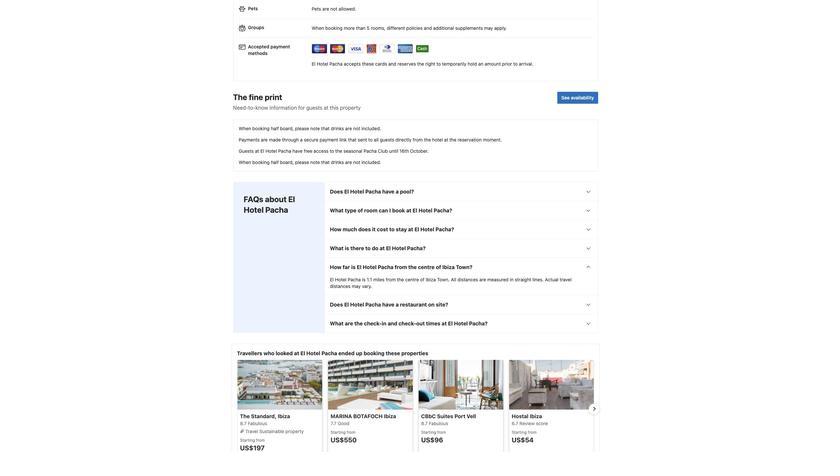 Task type: vqa. For each thing, say whether or not it's contained in the screenshot.
the 281
no



Task type: describe. For each thing, give the bounding box(es) containing it.
pacha? inside what type of room can i book at el hotel pacha? dropdown button
[[434, 208, 453, 214]]

what type of room can i book at el hotel pacha?
[[330, 208, 453, 214]]

0 horizontal spatial these
[[362, 61, 374, 67]]

is inside el hotel pacha is 1.1 miles from the centre of ibiza town. all distances are measured in straight lines. actual travel distances may vary.
[[362, 277, 366, 283]]

of for miles
[[420, 277, 425, 283]]

have for does el hotel pacha have a pool?
[[382, 189, 395, 195]]

from inside dropdown button
[[395, 265, 407, 271]]

policies
[[407, 25, 423, 31]]

october.
[[410, 149, 429, 154]]

us$550
[[331, 437, 357, 445]]

the fine print need-to-know information for guests at this property
[[233, 93, 361, 111]]

starting from us$54
[[512, 431, 537, 445]]

starting from us$550
[[331, 431, 357, 445]]

town?
[[456, 265, 473, 271]]

0 vertical spatial when
[[312, 25, 324, 31]]

hostal ibiza 6.7 review score
[[512, 414, 548, 427]]

how much does it cost to stay at el hotel pacha? button
[[325, 221, 598, 239]]

free
[[304, 149, 313, 154]]

than
[[356, 25, 366, 31]]

at inside what is there to do at el hotel pacha? dropdown button
[[380, 246, 385, 252]]

marina
[[331, 414, 352, 420]]

actual
[[545, 277, 559, 283]]

payment inside "accepted payment methods"
[[271, 44, 290, 50]]

reserves
[[398, 61, 416, 67]]

what is there to do at el hotel pacha? button
[[325, 240, 598, 258]]

methods
[[248, 51, 268, 56]]

lines.
[[533, 277, 544, 283]]

7.7 good
[[331, 421, 350, 427]]

2 check- from the left
[[399, 321, 417, 327]]

us$54
[[512, 437, 534, 445]]

at inside what are the check-in and check-out times at el hotel pacha? dropdown button
[[442, 321, 447, 327]]

sent
[[358, 137, 367, 143]]

to left all
[[369, 137, 373, 143]]

accepted payment methods
[[248, 44, 290, 56]]

2 half from the top
[[271, 160, 279, 165]]

what is there to do at el hotel pacha?
[[330, 246, 426, 252]]

how for how far is el hotel pacha from the centre of ibiza town?
[[330, 265, 342, 271]]

cards
[[375, 61, 387, 67]]

in inside dropdown button
[[382, 321, 387, 327]]

hotel inside faqs about el hotel pacha
[[244, 206, 264, 215]]

it
[[372, 227, 376, 233]]

cbbc suites port vell 8.7 fabulous
[[421, 414, 476, 427]]

ibiza inside the standard, ibiza 8.7 fabulous
[[278, 414, 290, 420]]

1 vertical spatial when
[[239, 126, 251, 132]]

accepted payment methods and conditions element
[[239, 41, 593, 56]]

from inside el hotel pacha is 1.1 miles from the centre of ibiza town. all distances are measured in straight lines. actual travel distances may vary.
[[386, 277, 396, 283]]

0 vertical spatial have
[[293, 149, 303, 154]]

information
[[270, 105, 297, 111]]

when booking more than 5 rooms, different policies and additional supplements may apply.
[[312, 25, 507, 31]]

i
[[390, 208, 391, 214]]

1 vertical spatial property
[[286, 429, 304, 435]]

amount
[[485, 61, 501, 67]]

rooms,
[[371, 25, 386, 31]]

hotel
[[432, 137, 443, 143]]

standard,
[[251, 414, 277, 420]]

are left allowed.
[[323, 6, 329, 12]]

the for the fine print
[[233, 93, 247, 102]]

centre for town.
[[405, 277, 419, 283]]

8.7 fabulous inside the standard, ibiza 8.7 fabulous
[[240, 421, 267, 427]]

pacha down payments are made through a secure payment link that sent to all guests directly from the hotel at the reservation moment.
[[364, 149, 377, 154]]

red 6000 image
[[367, 44, 377, 53]]

pacha? inside what is there to do at el hotel pacha? dropdown button
[[407, 246, 426, 252]]

who
[[264, 351, 275, 357]]

booking right up
[[364, 351, 385, 357]]

hotel right "stay"
[[421, 227, 435, 233]]

accordion control element
[[325, 182, 598, 334]]

2 note from the top
[[311, 160, 320, 165]]

score
[[536, 421, 548, 427]]

ibiza inside el hotel pacha is 1.1 miles from the centre of ibiza town. all distances are measured in straight lines. actual travel distances may vary.
[[426, 277, 436, 283]]

are up link
[[345, 126, 352, 132]]

hotel right book
[[419, 208, 433, 214]]

region containing us$550
[[232, 361, 600, 453]]

pacha left ended
[[322, 351, 337, 357]]

all
[[374, 137, 379, 143]]

on
[[428, 302, 435, 308]]

are inside el hotel pacha is 1.1 miles from the centre of ibiza town. all distances are measured in straight lines. actual travel distances may vary.
[[480, 277, 486, 283]]

cost
[[377, 227, 388, 233]]

sustainable
[[259, 429, 284, 435]]

guests at el hotel pacha have free access to the seasonal pacha club until 16th october.
[[239, 149, 429, 154]]

from inside the starting from us$197
[[256, 439, 265, 444]]

for
[[298, 105, 305, 111]]

straight
[[515, 277, 532, 283]]

does for does el hotel pacha have a pool?
[[330, 189, 343, 195]]

port
[[455, 414, 466, 420]]

2 please from the top
[[295, 160, 309, 165]]

does el hotel pacha have a restaurant on site? button
[[325, 296, 598, 315]]

accepted
[[248, 44, 269, 50]]

arrival.
[[519, 61, 534, 67]]

through
[[282, 137, 299, 143]]

travellers who looked at el hotel pacha ended up booking these properties
[[237, 351, 429, 357]]

what are the check-in and check-out times at el hotel pacha?
[[330, 321, 488, 327]]

pacha inside dropdown button
[[366, 302, 381, 308]]

guests inside the fine print need-to-know information for guests at this property
[[306, 105, 323, 111]]

times
[[426, 321, 441, 327]]

availability
[[571, 95, 594, 101]]

a for does el hotel pacha have a pool?
[[396, 189, 399, 195]]

5
[[367, 25, 370, 31]]

starting for us$550
[[331, 431, 346, 436]]

looked
[[276, 351, 293, 357]]

far
[[343, 265, 350, 271]]

booking left more on the top of page
[[326, 25, 343, 31]]

an
[[479, 61, 484, 67]]

what for what type of room can i book at el hotel pacha?
[[330, 208, 344, 214]]

may inside el hotel pacha is 1.1 miles from the centre of ibiza town. all distances are measured in straight lines. actual travel distances may vary.
[[352, 284, 361, 290]]

0 vertical spatial a
[[300, 137, 303, 143]]

el hotel pacha accepts these cards and reserves the right to temporarily hold an amount prior to arrival.
[[312, 61, 534, 67]]

the standard, ibiza 8.7 fabulous
[[240, 414, 290, 427]]

0 vertical spatial not
[[331, 6, 338, 12]]

pacha down through
[[278, 149, 291, 154]]

1 vertical spatial and
[[389, 61, 397, 67]]

guests
[[239, 149, 254, 154]]

is inside dropdown button
[[351, 265, 356, 271]]

hotel down does el hotel pacha have a restaurant on site? dropdown button
[[454, 321, 468, 327]]

1 vertical spatial guests
[[380, 137, 395, 143]]

at right looked
[[294, 351, 299, 357]]

additional
[[433, 25, 454, 31]]

from inside the starting from us$96
[[437, 431, 446, 436]]

the inside el hotel pacha is 1.1 miles from the centre of ibiza town. all distances are measured in straight lines. actual travel distances may vary.
[[397, 277, 404, 283]]

0 vertical spatial and
[[424, 25, 432, 31]]

stay
[[396, 227, 407, 233]]

right
[[426, 61, 436, 67]]

at right hotel
[[444, 137, 449, 143]]

pets are not allowed.
[[312, 6, 356, 12]]

print
[[265, 93, 282, 102]]

1 included. from the top
[[362, 126, 381, 132]]

supplements
[[456, 25, 483, 31]]

how far is el hotel pacha from the centre of ibiza town?
[[330, 265, 473, 271]]

the inside what are the check-in and check-out times at el hotel pacha? dropdown button
[[355, 321, 363, 327]]

of for pacha
[[436, 265, 441, 271]]

starting for us$54
[[512, 431, 527, 436]]

measured
[[488, 277, 509, 283]]

all
[[451, 277, 457, 283]]

payments are made through a secure payment link that sent to all guests directly from the hotel at the reservation moment.
[[239, 137, 502, 143]]

1 vertical spatial distances
[[330, 284, 351, 290]]

1 check- from the left
[[364, 321, 382, 327]]

at inside the fine print need-to-know information for guests at this property
[[324, 105, 329, 111]]

from inside starting from us$54
[[528, 431, 537, 436]]

suites
[[437, 414, 454, 420]]

hold
[[468, 61, 477, 67]]

at inside 'how much does it cost to stay at el hotel pacha?' dropdown button
[[408, 227, 413, 233]]

to right right
[[437, 61, 441, 67]]

moment.
[[483, 137, 502, 143]]

ibiza inside 'hostal ibiza 6.7 review score'
[[530, 414, 542, 420]]

what for what is there to do at el hotel pacha?
[[330, 246, 344, 252]]

secure
[[304, 137, 319, 143]]

1 horizontal spatial may
[[484, 25, 493, 31]]

1 please from the top
[[295, 126, 309, 132]]

have for does el hotel pacha have a restaurant on site?
[[382, 302, 395, 308]]

1 horizontal spatial these
[[386, 351, 400, 357]]

2 included. from the top
[[362, 160, 381, 165]]

at right guests
[[255, 149, 259, 154]]

el inside dropdown button
[[357, 265, 362, 271]]

vell
[[467, 414, 476, 420]]

does el hotel pacha have a restaurant on site?
[[330, 302, 448, 308]]

this
[[330, 105, 339, 111]]

link
[[340, 137, 347, 143]]

are left made
[[261, 137, 268, 143]]



Task type: locate. For each thing, give the bounding box(es) containing it.
1 when booking half board, please note that drinks are not included. from the top
[[239, 126, 381, 132]]

to-
[[248, 105, 256, 111]]

0 vertical spatial note
[[311, 126, 320, 132]]

starting down 7.7 good
[[331, 431, 346, 436]]

0 vertical spatial in
[[510, 277, 514, 283]]

not up sent
[[353, 126, 360, 132]]

pacha? up 'how much does it cost to stay at el hotel pacha?' dropdown button
[[434, 208, 453, 214]]

botafoch
[[354, 414, 383, 420]]

pets for pets
[[248, 5, 258, 11]]

pacha inside el hotel pacha is 1.1 miles from the centre of ibiza town. all distances are measured in straight lines. actual travel distances may vary.
[[348, 277, 361, 283]]

a left restaurant
[[396, 302, 399, 308]]

site?
[[436, 302, 448, 308]]

starting inside the starting from us$197
[[240, 439, 255, 444]]

1 vertical spatial board,
[[280, 160, 294, 165]]

1 horizontal spatial 8.7 fabulous
[[421, 421, 449, 427]]

0 horizontal spatial may
[[352, 284, 361, 290]]

2 vertical spatial a
[[396, 302, 399, 308]]

of inside what type of room can i book at el hotel pacha? dropdown button
[[358, 208, 363, 214]]

1 vertical spatial does
[[330, 302, 343, 308]]

half up made
[[271, 126, 279, 132]]

at right do
[[380, 246, 385, 252]]

0 vertical spatial that
[[321, 126, 330, 132]]

a for does el hotel pacha have a restaurant on site?
[[396, 302, 399, 308]]

pets up groups
[[248, 5, 258, 11]]

is
[[345, 246, 349, 252], [351, 265, 356, 271], [362, 277, 366, 283]]

1 vertical spatial what
[[330, 246, 344, 252]]

a inside dropdown button
[[396, 189, 399, 195]]

16th
[[400, 149, 409, 154]]

these
[[362, 61, 374, 67], [386, 351, 400, 357]]

when up the maestro image
[[312, 25, 324, 31]]

1 vertical spatial a
[[396, 189, 399, 195]]

are up ended
[[345, 321, 353, 327]]

what are the check-in and check-out times at el hotel pacha? button
[[325, 315, 598, 333]]

is left '1.1' on the left bottom of page
[[362, 277, 366, 283]]

2 vertical spatial not
[[353, 160, 360, 165]]

0 horizontal spatial 8.7 fabulous
[[240, 421, 267, 427]]

have
[[293, 149, 303, 154], [382, 189, 395, 195], [382, 302, 395, 308]]

book
[[392, 208, 405, 214]]

1 horizontal spatial payment
[[320, 137, 338, 143]]

0 horizontal spatial pets
[[248, 5, 258, 11]]

from up "us$54"
[[528, 431, 537, 436]]

1 vertical spatial not
[[353, 126, 360, 132]]

hotel down the far
[[335, 277, 347, 283]]

1 vertical spatial have
[[382, 189, 395, 195]]

does
[[330, 189, 343, 195], [330, 302, 343, 308]]

2 vertical spatial when
[[239, 160, 251, 165]]

how far is el hotel pacha from the centre of ibiza town? button
[[325, 258, 598, 277]]

these left properties at bottom
[[386, 351, 400, 357]]

pets
[[248, 5, 258, 11], [312, 6, 321, 12]]

1 how from the top
[[330, 227, 342, 233]]

0 vertical spatial please
[[295, 126, 309, 132]]

us$197
[[240, 445, 265, 453]]

1 board, from the top
[[280, 126, 294, 132]]

what up travellers who looked at el hotel pacha ended up booking these properties
[[330, 321, 344, 327]]

guests right for at the left top
[[306, 105, 323, 111]]

temporarily
[[442, 61, 467, 67]]

of inside how far is el hotel pacha from the centre of ibiza town? dropdown button
[[436, 265, 441, 271]]

from down what is there to do at el hotel pacha?
[[395, 265, 407, 271]]

travel sustainable property
[[244, 429, 304, 435]]

pacha inside dropdown button
[[366, 189, 381, 195]]

at right "stay"
[[408, 227, 413, 233]]

1 horizontal spatial is
[[351, 265, 356, 271]]

pacha down mastercard icon
[[330, 61, 343, 67]]

ibiza inside dropdown button
[[443, 265, 455, 271]]

2 horizontal spatial is
[[362, 277, 366, 283]]

starting for us$197
[[240, 439, 255, 444]]

starting up us$197
[[240, 439, 255, 444]]

0 horizontal spatial payment
[[271, 44, 290, 50]]

1 vertical spatial centre
[[405, 277, 419, 283]]

how
[[330, 227, 342, 233], [330, 265, 342, 271]]

1.1
[[367, 277, 372, 283]]

are inside what are the check-in and check-out times at el hotel pacha? dropdown button
[[345, 321, 353, 327]]

1 note from the top
[[311, 126, 320, 132]]

pets for pets are not allowed.
[[312, 6, 321, 12]]

1 what from the top
[[330, 208, 344, 214]]

starting inside 'starting from us$550'
[[331, 431, 346, 436]]

1 horizontal spatial pets
[[312, 6, 321, 12]]

faqs about el hotel pacha
[[244, 195, 295, 215]]

0 vertical spatial may
[[484, 25, 493, 31]]

at
[[324, 105, 329, 111], [444, 137, 449, 143], [255, 149, 259, 154], [407, 208, 412, 214], [408, 227, 413, 233], [380, 246, 385, 252], [442, 321, 447, 327], [294, 351, 299, 357]]

does for does el hotel pacha have a restaurant on site?
[[330, 302, 343, 308]]

1 horizontal spatial property
[[340, 105, 361, 111]]

does inside dropdown button
[[330, 302, 343, 308]]

pacha? inside 'how much does it cost to stay at el hotel pacha?' dropdown button
[[436, 227, 454, 233]]

0 horizontal spatial is
[[345, 246, 349, 252]]

and down does el hotel pacha have a restaurant on site?
[[388, 321, 398, 327]]

marina botafoch ibiza 7.7 good
[[331, 414, 396, 427]]

how for how much does it cost to stay at el hotel pacha?
[[330, 227, 342, 233]]

ibiza
[[443, 265, 455, 271], [426, 277, 436, 283], [278, 414, 290, 420], [384, 414, 396, 420], [530, 414, 542, 420]]

board, up through
[[280, 126, 294, 132]]

check- down does el hotel pacha have a restaurant on site?
[[364, 321, 382, 327]]

is inside dropdown button
[[345, 246, 349, 252]]

cash
[[418, 46, 427, 51]]

hotel down vary. at the bottom left of the page
[[350, 302, 364, 308]]

1 vertical spatial how
[[330, 265, 342, 271]]

room
[[364, 208, 378, 214]]

pacha up room
[[366, 189, 381, 195]]

that up the access
[[321, 126, 330, 132]]

of inside el hotel pacha is 1.1 miles from the centre of ibiza town. all distances are measured in straight lines. actual travel distances may vary.
[[420, 277, 425, 283]]

what left the type
[[330, 208, 344, 214]]

1 horizontal spatial of
[[420, 277, 425, 283]]

have inside dropdown button
[[382, 189, 395, 195]]

starting up "us$54"
[[512, 431, 527, 436]]

2 board, from the top
[[280, 160, 294, 165]]

ibiza up all
[[443, 265, 455, 271]]

pacha? up what is there to do at el hotel pacha? dropdown button
[[436, 227, 454, 233]]

0 horizontal spatial distances
[[330, 284, 351, 290]]

does inside dropdown button
[[330, 189, 343, 195]]

can
[[379, 208, 388, 214]]

what inside dropdown button
[[330, 208, 344, 214]]

centre
[[418, 265, 435, 271], [405, 277, 419, 283]]

about
[[265, 195, 287, 204]]

1 vertical spatial of
[[436, 265, 441, 271]]

half
[[271, 126, 279, 132], [271, 160, 279, 165]]

american express image
[[398, 44, 413, 53]]

distances down the far
[[330, 284, 351, 290]]

have left restaurant
[[382, 302, 395, 308]]

from up us$550
[[347, 431, 356, 436]]

half down made
[[271, 160, 279, 165]]

see availability button
[[558, 92, 598, 104]]

hotel down the faqs
[[244, 206, 264, 215]]

1 vertical spatial in
[[382, 321, 387, 327]]

2 horizontal spatial of
[[436, 265, 441, 271]]

what type of room can i book at el hotel pacha? button
[[325, 202, 598, 220]]

the inside the standard, ibiza 8.7 fabulous
[[240, 414, 250, 420]]

0 vertical spatial of
[[358, 208, 363, 214]]

to right 'prior'
[[514, 61, 518, 67]]

please
[[295, 126, 309, 132], [295, 160, 309, 165]]

el inside el hotel pacha is 1.1 miles from the centre of ibiza town. all distances are measured in straight lines. actual travel distances may vary.
[[330, 277, 334, 283]]

guests right all
[[380, 137, 395, 143]]

0 vertical spatial when booking half board, please note that drinks are not included.
[[239, 126, 381, 132]]

payments
[[239, 137, 260, 143]]

centre inside el hotel pacha is 1.1 miles from the centre of ibiza town. all distances are measured in straight lines. actual travel distances may vary.
[[405, 277, 419, 283]]

groups
[[248, 25, 264, 30]]

0 vertical spatial does
[[330, 189, 343, 195]]

board, down through
[[280, 160, 294, 165]]

0 vertical spatial included.
[[362, 126, 381, 132]]

2 does from the top
[[330, 302, 343, 308]]

2 vertical spatial have
[[382, 302, 395, 308]]

0 vertical spatial centre
[[418, 265, 435, 271]]

starting
[[331, 431, 346, 436], [421, 431, 436, 436], [512, 431, 527, 436], [240, 439, 255, 444]]

0 vertical spatial is
[[345, 246, 349, 252]]

8.7 fabulous down cbbc
[[421, 421, 449, 427]]

how left the far
[[330, 265, 342, 271]]

allowed.
[[339, 6, 356, 12]]

not down seasonal
[[353, 160, 360, 165]]

out
[[417, 321, 425, 327]]

2 vertical spatial is
[[362, 277, 366, 283]]

0 vertical spatial what
[[330, 208, 344, 214]]

1 vertical spatial that
[[348, 137, 357, 143]]

1 vertical spatial these
[[386, 351, 400, 357]]

pacha up miles
[[378, 265, 394, 271]]

1 horizontal spatial check-
[[399, 321, 417, 327]]

1 horizontal spatial distances
[[458, 277, 478, 283]]

1 vertical spatial payment
[[320, 137, 338, 143]]

pacha down vary. at the bottom left of the page
[[366, 302, 381, 308]]

centre inside dropdown button
[[418, 265, 435, 271]]

seasonal
[[344, 149, 363, 154]]

booking
[[326, 25, 343, 31], [253, 126, 270, 132], [253, 160, 270, 165], [364, 351, 385, 357]]

from up us$96
[[437, 431, 446, 436]]

the for the standard, ibiza
[[240, 414, 250, 420]]

at right book
[[407, 208, 412, 214]]

1 horizontal spatial in
[[510, 277, 514, 283]]

at inside what type of room can i book at el hotel pacha? dropdown button
[[407, 208, 412, 214]]

0 vertical spatial how
[[330, 227, 342, 233]]

know
[[256, 105, 268, 111]]

2 what from the top
[[330, 246, 344, 252]]

of left town.
[[420, 277, 425, 283]]

not
[[331, 6, 338, 12], [353, 126, 360, 132], [353, 160, 360, 165]]

pacha? inside what are the check-in and check-out times at el hotel pacha? dropdown button
[[469, 321, 488, 327]]

property right this
[[340, 105, 361, 111]]

drinks down the guests at el hotel pacha have free access to the seasonal pacha club until 16th october.
[[331, 160, 344, 165]]

pacha down about
[[266, 206, 288, 215]]

pets left allowed.
[[312, 6, 321, 12]]

mastercard image
[[330, 44, 345, 53]]

3 what from the top
[[330, 321, 344, 327]]

and
[[424, 25, 432, 31], [389, 61, 397, 67], [388, 321, 398, 327]]

accepts
[[344, 61, 361, 67]]

0 vertical spatial payment
[[271, 44, 290, 50]]

of right the type
[[358, 208, 363, 214]]

ibiza inside marina botafoch ibiza 7.7 good
[[384, 414, 396, 420]]

do
[[372, 246, 379, 252]]

2 vertical spatial of
[[420, 277, 425, 283]]

have inside dropdown button
[[382, 302, 395, 308]]

miles
[[374, 277, 385, 283]]

that right link
[[348, 137, 357, 143]]

what for what are the check-in and check-out times at el hotel pacha?
[[330, 321, 344, 327]]

hotel
[[317, 61, 328, 67], [266, 149, 277, 154], [350, 189, 364, 195], [244, 206, 264, 215], [419, 208, 433, 214], [421, 227, 435, 233], [392, 246, 406, 252], [363, 265, 377, 271], [335, 277, 347, 283], [350, 302, 364, 308], [454, 321, 468, 327], [307, 351, 320, 357]]

have left pool?
[[382, 189, 395, 195]]

starting inside starting from us$54
[[512, 431, 527, 436]]

hotel right looked
[[307, 351, 320, 357]]

check- down restaurant
[[399, 321, 417, 327]]

properties
[[402, 351, 429, 357]]

may
[[484, 25, 493, 31], [352, 284, 361, 290]]

pacha
[[330, 61, 343, 67], [278, 149, 291, 154], [364, 149, 377, 154], [366, 189, 381, 195], [266, 206, 288, 215], [378, 265, 394, 271], [348, 277, 361, 283], [366, 302, 381, 308], [322, 351, 337, 357]]

not left allowed.
[[331, 6, 338, 12]]

distances down the town? in the right of the page
[[458, 277, 478, 283]]

region
[[232, 361, 600, 453]]

1 vertical spatial included.
[[362, 160, 381, 165]]

please up secure
[[295, 126, 309, 132]]

prior
[[502, 61, 512, 67]]

0 vertical spatial property
[[340, 105, 361, 111]]

need-
[[233, 105, 248, 111]]

1 vertical spatial half
[[271, 160, 279, 165]]

in left the straight
[[510, 277, 514, 283]]

a inside dropdown button
[[396, 302, 399, 308]]

see availability
[[562, 95, 594, 101]]

to left do
[[366, 246, 371, 252]]

1 half from the top
[[271, 126, 279, 132]]

ibiza left town.
[[426, 277, 436, 283]]

2 vertical spatial that
[[321, 160, 330, 165]]

up
[[356, 351, 363, 357]]

starting up us$96
[[421, 431, 436, 436]]

1 vertical spatial the
[[240, 414, 250, 420]]

from up "october."
[[413, 137, 423, 143]]

0 vertical spatial these
[[362, 61, 374, 67]]

1 vertical spatial when booking half board, please note that drinks are not included.
[[239, 160, 381, 165]]

0 horizontal spatial of
[[358, 208, 363, 214]]

0 horizontal spatial in
[[382, 321, 387, 327]]

is left there
[[345, 246, 349, 252]]

ended
[[339, 351, 355, 357]]

8.7 fabulous up travel
[[240, 421, 267, 427]]

el inside faqs about el hotel pacha
[[288, 195, 295, 204]]

included. down club
[[362, 160, 381, 165]]

and right cards
[[389, 61, 397, 67]]

when down guests
[[239, 160, 251, 165]]

1 8.7 fabulous from the left
[[240, 421, 267, 427]]

0 vertical spatial distances
[[458, 277, 478, 283]]

0 horizontal spatial guests
[[306, 105, 323, 111]]

club
[[378, 149, 388, 154]]

1 vertical spatial note
[[311, 160, 320, 165]]

fine
[[249, 93, 263, 102]]

ibiza right botafoch
[[384, 414, 396, 420]]

booking up payments
[[253, 126, 270, 132]]

hotel inside el hotel pacha is 1.1 miles from the centre of ibiza town. all distances are measured in straight lines. actual travel distances may vary.
[[335, 277, 347, 283]]

when
[[312, 25, 324, 31], [239, 126, 251, 132], [239, 160, 251, 165]]

in down does el hotel pacha have a restaurant on site?
[[382, 321, 387, 327]]

note up secure
[[311, 126, 320, 132]]

the inside how far is el hotel pacha from the centre of ibiza town? dropdown button
[[409, 265, 417, 271]]

centre up el hotel pacha is 1.1 miles from the centre of ibiza town. all distances are measured in straight lines. actual travel distances may vary.
[[418, 265, 435, 271]]

diners club image
[[380, 44, 395, 53]]

are
[[323, 6, 329, 12], [345, 126, 352, 132], [261, 137, 268, 143], [345, 160, 352, 165], [480, 277, 486, 283], [345, 321, 353, 327]]

are down seasonal
[[345, 160, 352, 165]]

when up payments
[[239, 126, 251, 132]]

1 vertical spatial drinks
[[331, 160, 344, 165]]

how inside dropdown button
[[330, 227, 342, 233]]

0 vertical spatial guests
[[306, 105, 323, 111]]

starting from us$96
[[421, 431, 446, 445]]

property inside the fine print need-to-know information for guests at this property
[[340, 105, 361, 111]]

centre down how far is el hotel pacha from the centre of ibiza town?
[[405, 277, 419, 283]]

starting for us$96
[[421, 431, 436, 436]]

0 vertical spatial half
[[271, 126, 279, 132]]

pacha inside faqs about el hotel pacha
[[266, 206, 288, 215]]

pacha inside dropdown button
[[378, 265, 394, 271]]

hotel down made
[[266, 149, 277, 154]]

2 vertical spatial and
[[388, 321, 398, 327]]

hotel down the maestro image
[[317, 61, 328, 67]]

at left this
[[324, 105, 329, 111]]

property right "sustainable"
[[286, 429, 304, 435]]

1 horizontal spatial guests
[[380, 137, 395, 143]]

the inside the fine print need-to-know information for guests at this property
[[233, 93, 247, 102]]

0 vertical spatial drinks
[[331, 126, 344, 132]]

1 vertical spatial may
[[352, 284, 361, 290]]

hotel up the type
[[350, 189, 364, 195]]

0 horizontal spatial check-
[[364, 321, 382, 327]]

starting inside the starting from us$96
[[421, 431, 436, 436]]

2 8.7 fabulous from the left
[[421, 421, 449, 427]]

does el hotel pacha have a pool? button
[[325, 183, 598, 201]]

to left "stay"
[[390, 227, 395, 233]]

note
[[311, 126, 320, 132], [311, 160, 320, 165]]

0 horizontal spatial property
[[286, 429, 304, 435]]

have left free
[[293, 149, 303, 154]]

from right miles
[[386, 277, 396, 283]]

included. up payments are made through a secure payment link that sent to all guests directly from the hotel at the reservation moment.
[[362, 126, 381, 132]]

hotel up how far is el hotel pacha from the centre of ibiza town?
[[392, 246, 406, 252]]

2 when booking half board, please note that drinks are not included. from the top
[[239, 160, 381, 165]]

of
[[358, 208, 363, 214], [436, 265, 441, 271], [420, 277, 425, 283]]

from inside 'starting from us$550'
[[347, 431, 356, 436]]

1 vertical spatial please
[[295, 160, 309, 165]]

travel
[[560, 277, 572, 283]]

visa image
[[348, 44, 364, 53]]

1 does from the top
[[330, 189, 343, 195]]

2 how from the top
[[330, 265, 342, 271]]

when booking half board, please note that drinks are not included. down free
[[239, 160, 381, 165]]

at right times
[[442, 321, 447, 327]]

0 vertical spatial the
[[233, 93, 247, 102]]

booking down guests
[[253, 160, 270, 165]]

does
[[359, 227, 371, 233]]

may left vary. at the bottom left of the page
[[352, 284, 361, 290]]

el
[[312, 61, 316, 67], [261, 149, 264, 154], [344, 189, 349, 195], [288, 195, 295, 204], [413, 208, 418, 214], [415, 227, 419, 233], [386, 246, 391, 252], [357, 265, 362, 271], [330, 277, 334, 283], [344, 302, 349, 308], [448, 321, 453, 327], [301, 351, 305, 357]]

1 drinks from the top
[[331, 126, 344, 132]]

pool?
[[400, 189, 414, 195]]

in inside el hotel pacha is 1.1 miles from the centre of ibiza town. all distances are measured in straight lines. actual travel distances may vary.
[[510, 277, 514, 283]]

faqs
[[244, 195, 264, 204]]

much
[[343, 227, 357, 233]]

2 drinks from the top
[[331, 160, 344, 165]]

hotel inside dropdown button
[[363, 265, 377, 271]]

there
[[351, 246, 364, 252]]

1 vertical spatial is
[[351, 265, 356, 271]]

pacha? down does el hotel pacha have a restaurant on site? dropdown button
[[469, 321, 488, 327]]

0 vertical spatial board,
[[280, 126, 294, 132]]

maestro image
[[312, 44, 327, 53]]

does el hotel pacha have a pool?
[[330, 189, 414, 195]]

2 vertical spatial what
[[330, 321, 344, 327]]

us$96
[[421, 437, 443, 445]]

pacha? up how far is el hotel pacha from the centre of ibiza town?
[[407, 246, 426, 252]]

8.7 fabulous inside cbbc suites port vell 8.7 fabulous
[[421, 421, 449, 427]]

to right the access
[[330, 149, 334, 154]]

what
[[330, 208, 344, 214], [330, 246, 344, 252], [330, 321, 344, 327]]

what left there
[[330, 246, 344, 252]]

and inside dropdown button
[[388, 321, 398, 327]]

centre for town?
[[418, 265, 435, 271]]

how inside dropdown button
[[330, 265, 342, 271]]



